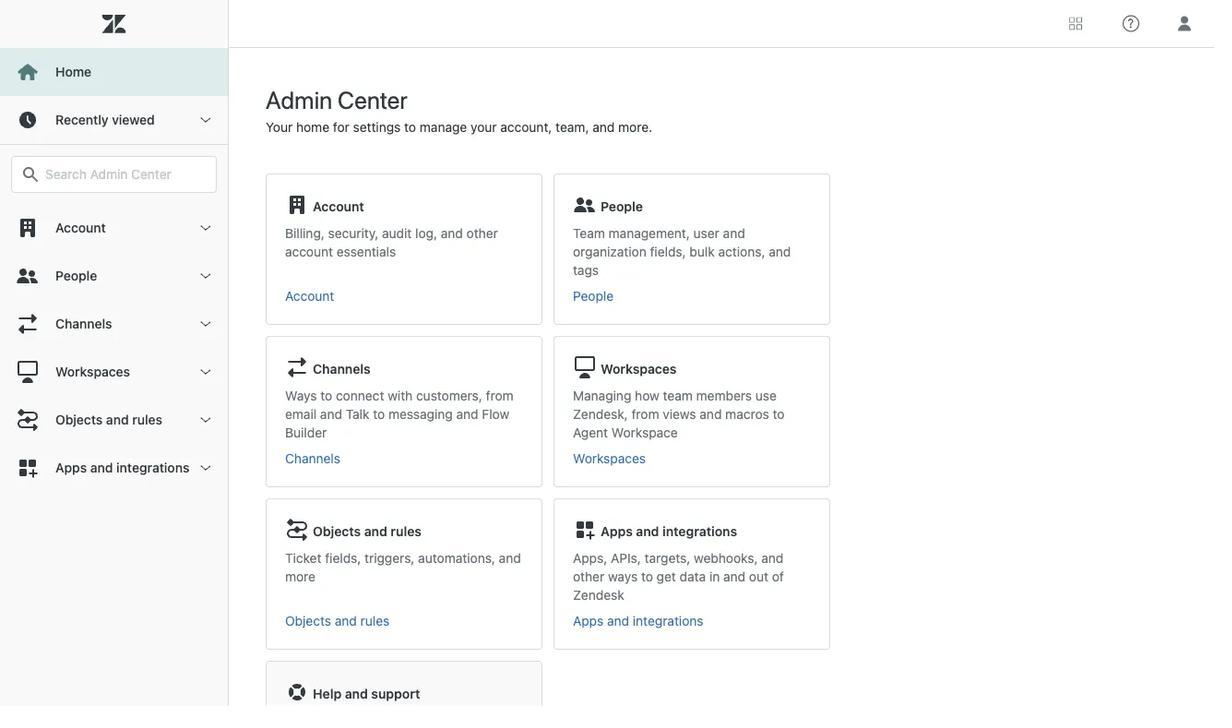 Task type: describe. For each thing, give the bounding box(es) containing it.
Search Admin Center field
[[45, 166, 205, 183]]

workspaces
[[55, 364, 130, 379]]

channels
[[55, 316, 112, 331]]

people
[[55, 268, 97, 283]]

none search field inside primary element
[[2, 156, 226, 193]]

home
[[55, 64, 91, 79]]

objects and rules
[[55, 412, 162, 427]]

objects and rules button
[[0, 396, 228, 444]]

home button
[[0, 48, 228, 96]]

user menu image
[[1173, 12, 1197, 36]]

account button
[[0, 204, 228, 252]]

apps and integrations
[[55, 460, 190, 475]]

workspaces button
[[0, 348, 228, 396]]

primary element
[[0, 0, 229, 706]]

people button
[[0, 252, 228, 300]]



Task type: vqa. For each thing, say whether or not it's contained in the screenshot.
follow on the left of the page
no



Task type: locate. For each thing, give the bounding box(es) containing it.
recently viewed button
[[0, 96, 228, 144]]

and for apps
[[90, 460, 113, 475]]

zendesk products image
[[1070, 17, 1083, 30]]

viewed
[[112, 112, 155, 127]]

channels button
[[0, 300, 228, 348]]

apps
[[55, 460, 87, 475]]

tree
[[0, 204, 228, 492]]

1 vertical spatial and
[[90, 460, 113, 475]]

help image
[[1123, 15, 1140, 32]]

0 vertical spatial and
[[106, 412, 129, 427]]

rules
[[132, 412, 162, 427]]

and
[[106, 412, 129, 427], [90, 460, 113, 475]]

and right apps
[[90, 460, 113, 475]]

objects
[[55, 412, 103, 427]]

and inside "dropdown button"
[[90, 460, 113, 475]]

tree inside primary element
[[0, 204, 228, 492]]

apps and integrations button
[[0, 444, 228, 492]]

and for objects
[[106, 412, 129, 427]]

recently
[[55, 112, 109, 127]]

account
[[55, 220, 106, 235]]

recently viewed
[[55, 112, 155, 127]]

and inside dropdown button
[[106, 412, 129, 427]]

tree containing account
[[0, 204, 228, 492]]

integrations
[[116, 460, 190, 475]]

and left rules
[[106, 412, 129, 427]]

None search field
[[2, 156, 226, 193]]



